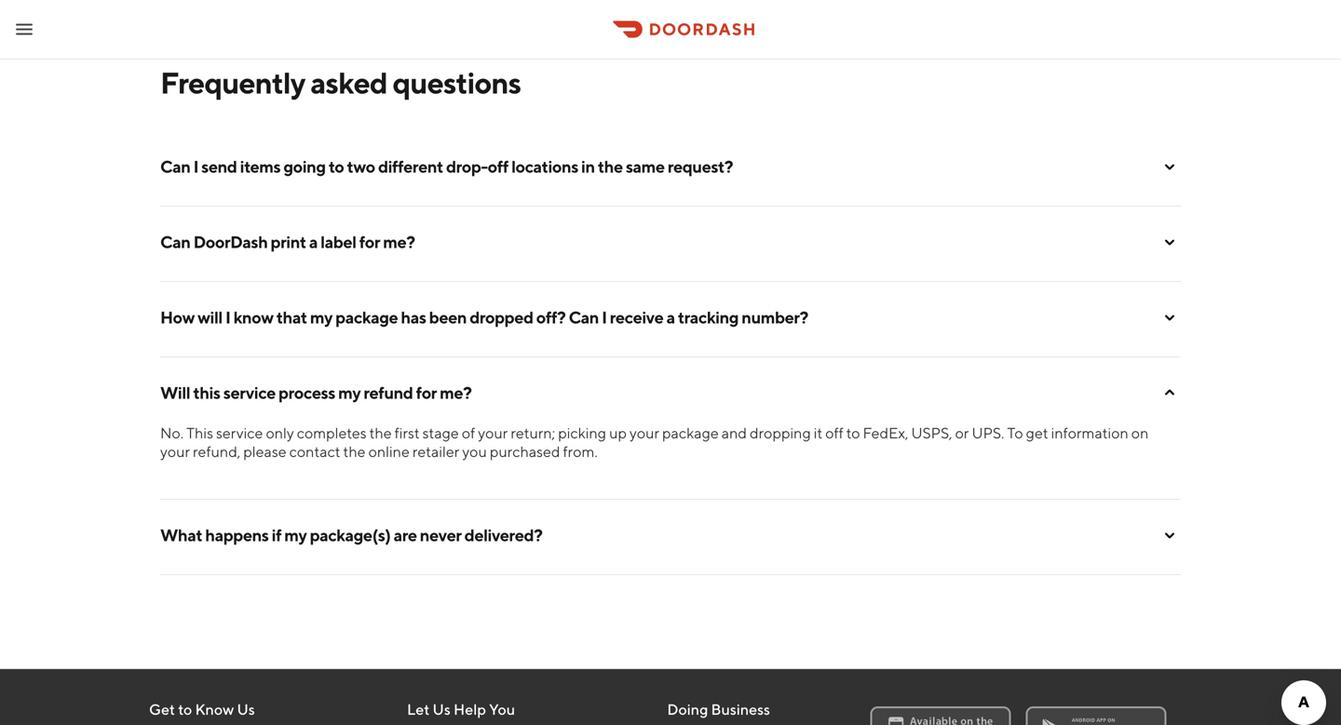 Task type: locate. For each thing, give the bounding box(es) containing it.
to left two
[[329, 156, 344, 176]]

contact
[[289, 443, 340, 461]]

will
[[160, 383, 190, 403]]

off left locations
[[488, 156, 508, 176]]

this
[[186, 424, 213, 442]]

for
[[359, 232, 380, 252], [416, 383, 437, 403]]

a right print
[[309, 232, 318, 252]]

never
[[420, 525, 461, 545]]

service
[[223, 383, 276, 403], [216, 424, 263, 442]]

1 horizontal spatial the
[[369, 424, 392, 442]]

process
[[278, 383, 335, 403]]

my right if
[[284, 525, 307, 545]]

how will i know that my package has been dropped off? can i receive a tracking number?
[[160, 307, 808, 327]]

print
[[271, 232, 306, 252]]

package
[[335, 307, 398, 327], [662, 424, 719, 442]]

for right "label"
[[359, 232, 380, 252]]

0 vertical spatial the
[[598, 156, 623, 176]]

your
[[478, 424, 508, 442], [630, 424, 659, 442], [160, 443, 190, 461]]

1 horizontal spatial my
[[310, 307, 332, 327]]

0 vertical spatial off
[[488, 156, 508, 176]]

2 vertical spatial to
[[178, 701, 192, 718]]

1 vertical spatial off
[[825, 424, 844, 442]]

my
[[310, 307, 332, 327], [338, 383, 361, 403], [284, 525, 307, 545]]

i
[[193, 156, 198, 176], [225, 307, 230, 327], [602, 307, 607, 327]]

0 horizontal spatial my
[[284, 525, 307, 545]]

2 vertical spatial can
[[569, 307, 599, 327]]

0 vertical spatial to
[[329, 156, 344, 176]]

can left send
[[160, 156, 190, 176]]

package left has
[[335, 307, 398, 327]]

1 vertical spatial to
[[846, 424, 860, 442]]

to
[[329, 156, 344, 176], [846, 424, 860, 442], [178, 701, 192, 718]]

can left the doordash
[[160, 232, 190, 252]]

me?
[[383, 232, 415, 252], [440, 383, 472, 403]]

i left receive
[[602, 307, 607, 327]]

let us help you
[[407, 701, 515, 718]]

off?
[[536, 307, 566, 327]]

can right off? in the left top of the page
[[569, 307, 599, 327]]

us right let
[[433, 701, 451, 718]]

0 vertical spatial a
[[309, 232, 318, 252]]

the
[[598, 156, 623, 176], [369, 424, 392, 442], [343, 443, 366, 461]]

or
[[955, 424, 969, 442]]

know
[[233, 307, 273, 327]]

locations
[[511, 156, 578, 176]]

the right in
[[598, 156, 623, 176]]

first
[[395, 424, 420, 442]]

us
[[237, 701, 255, 718], [433, 701, 451, 718]]

your down no.
[[160, 443, 190, 461]]

1 vertical spatial can
[[160, 232, 190, 252]]

drop-
[[446, 156, 488, 176]]

1 us from the left
[[237, 701, 255, 718]]

tracking
[[678, 307, 739, 327]]

has
[[401, 307, 426, 327]]

a
[[309, 232, 318, 252], [666, 307, 675, 327]]

my right 'that'
[[310, 307, 332, 327]]

are
[[394, 525, 417, 545]]

i right will
[[225, 307, 230, 327]]

return;
[[511, 424, 555, 442]]

0 vertical spatial for
[[359, 232, 380, 252]]

1 horizontal spatial us
[[433, 701, 451, 718]]

1 horizontal spatial i
[[225, 307, 230, 327]]

0 horizontal spatial me?
[[383, 232, 415, 252]]

0 horizontal spatial package
[[335, 307, 398, 327]]

1 horizontal spatial package
[[662, 424, 719, 442]]

1 vertical spatial my
[[338, 383, 361, 403]]

2 horizontal spatial the
[[598, 156, 623, 176]]

get
[[149, 701, 175, 718]]

can
[[160, 156, 190, 176], [160, 232, 190, 252], [569, 307, 599, 327]]

0 horizontal spatial your
[[160, 443, 190, 461]]

0 horizontal spatial i
[[193, 156, 198, 176]]

download on the app store image
[[879, 711, 1001, 725]]

2 horizontal spatial your
[[630, 424, 659, 442]]

1 horizontal spatial your
[[478, 424, 508, 442]]

me? right "label"
[[383, 232, 415, 252]]

0 vertical spatial can
[[160, 156, 190, 176]]

download on the google play store image
[[1035, 711, 1157, 725]]

1 vertical spatial service
[[216, 424, 263, 442]]

off right it
[[825, 424, 844, 442]]

doing business
[[667, 701, 770, 718]]

request?
[[668, 156, 733, 176]]

open menu image
[[13, 18, 35, 41]]

service inside no. this service only completes the first stage of your return; picking up your package and dropping it off to fedex, usps, or ups. to get information on your refund, please contact the online retailer you purchased from.
[[216, 424, 263, 442]]

it
[[814, 424, 822, 442]]

items
[[240, 156, 280, 176]]

your right of
[[478, 424, 508, 442]]

1 horizontal spatial off
[[825, 424, 844, 442]]

package left and
[[662, 424, 719, 442]]

number?
[[742, 307, 808, 327]]

that
[[276, 307, 307, 327]]

ups.
[[972, 424, 1004, 442]]

us right know
[[237, 701, 255, 718]]

2 horizontal spatial to
[[846, 424, 860, 442]]

different
[[378, 156, 443, 176]]

frequently
[[160, 65, 305, 100]]

know
[[195, 701, 234, 718]]

1 vertical spatial a
[[666, 307, 675, 327]]

1 vertical spatial for
[[416, 383, 437, 403]]

me? up of
[[440, 383, 472, 403]]

my left refund
[[338, 383, 361, 403]]

to right get in the bottom left of the page
[[178, 701, 192, 718]]

the up online
[[369, 424, 392, 442]]

only
[[266, 424, 294, 442]]

service right this
[[223, 383, 276, 403]]

a right receive
[[666, 307, 675, 327]]

this
[[193, 383, 220, 403]]

please
[[243, 443, 286, 461]]

service up refund,
[[216, 424, 263, 442]]

online
[[368, 443, 410, 461]]

2 vertical spatial the
[[343, 443, 366, 461]]

can for can doordash print a label for me?
[[160, 232, 190, 252]]

dropping
[[750, 424, 811, 442]]

0 horizontal spatial to
[[178, 701, 192, 718]]

0 horizontal spatial us
[[237, 701, 255, 718]]

completes
[[297, 424, 367, 442]]

0 horizontal spatial a
[[309, 232, 318, 252]]

your right up
[[630, 424, 659, 442]]

1 horizontal spatial me?
[[440, 383, 472, 403]]

i left send
[[193, 156, 198, 176]]

the down 'completes'
[[343, 443, 366, 461]]

2 vertical spatial my
[[284, 525, 307, 545]]

going
[[283, 156, 326, 176]]

for right refund
[[416, 383, 437, 403]]

0 vertical spatial service
[[223, 383, 276, 403]]

dropped
[[470, 307, 533, 327]]

retailer
[[412, 443, 459, 461]]

two
[[347, 156, 375, 176]]

1 horizontal spatial to
[[329, 156, 344, 176]]

off
[[488, 156, 508, 176], [825, 424, 844, 442]]

0 vertical spatial package
[[335, 307, 398, 327]]

to left fedex,
[[846, 424, 860, 442]]

1 vertical spatial package
[[662, 424, 719, 442]]

1 horizontal spatial a
[[666, 307, 675, 327]]



Task type: describe. For each thing, give the bounding box(es) containing it.
can for can i send items going to two different drop-off locations in the same request?
[[160, 156, 190, 176]]

0 vertical spatial my
[[310, 307, 332, 327]]

doing
[[667, 701, 708, 718]]

0 horizontal spatial the
[[343, 443, 366, 461]]

fedex,
[[863, 424, 908, 442]]

no.
[[160, 424, 184, 442]]

package inside no. this service only completes the first stage of your return; picking up your package and dropping it off to fedex, usps, or ups. to get information on your refund, please contact the online retailer you purchased from.
[[662, 424, 719, 442]]

asked
[[310, 65, 387, 100]]

2 horizontal spatial my
[[338, 383, 361, 403]]

delivered?
[[464, 525, 542, 545]]

off inside no. this service only completes the first stage of your return; picking up your package and dropping it off to fedex, usps, or ups. to get information on your refund, please contact the online retailer you purchased from.
[[825, 424, 844, 442]]

2 horizontal spatial i
[[602, 307, 607, 327]]

package(s)
[[310, 525, 391, 545]]

1 vertical spatial me?
[[440, 383, 472, 403]]

you
[[489, 701, 515, 718]]

refund
[[364, 383, 413, 403]]

receive
[[610, 307, 663, 327]]

1 vertical spatial the
[[369, 424, 392, 442]]

help
[[454, 701, 486, 718]]

1 horizontal spatial for
[[416, 383, 437, 403]]

business
[[711, 701, 770, 718]]

been
[[429, 307, 467, 327]]

get to know us
[[149, 701, 255, 718]]

service for only
[[216, 424, 263, 442]]

doordash
[[193, 232, 268, 252]]

service for process
[[223, 383, 276, 403]]

send
[[201, 156, 237, 176]]

label
[[320, 232, 356, 252]]

and
[[722, 424, 747, 442]]

will this service process my refund for me?
[[160, 383, 472, 403]]

same
[[626, 156, 665, 176]]

to inside no. this service only completes the first stage of your return; picking up your package and dropping it off to fedex, usps, or ups. to get information on your refund, please contact the online retailer you purchased from.
[[846, 424, 860, 442]]

you
[[462, 443, 487, 461]]

happens
[[205, 525, 269, 545]]

how
[[160, 307, 195, 327]]

can i send items going to two different drop-off locations in the same request?
[[160, 156, 733, 176]]

2 us from the left
[[433, 701, 451, 718]]

usps,
[[911, 424, 952, 442]]

no. this service only completes the first stage of your return; picking up your package and dropping it off to fedex, usps, or ups. to get information on your refund, please contact the online retailer you purchased from.
[[160, 424, 1149, 461]]

on
[[1131, 424, 1149, 442]]

stage
[[422, 424, 459, 442]]

can doordash print a label for me?
[[160, 232, 415, 252]]

from.
[[563, 443, 598, 461]]

refund,
[[193, 443, 240, 461]]

if
[[272, 525, 281, 545]]

let
[[407, 701, 430, 718]]

0 horizontal spatial off
[[488, 156, 508, 176]]

of
[[462, 424, 475, 442]]

0 vertical spatial me?
[[383, 232, 415, 252]]

questions
[[393, 65, 521, 100]]

information
[[1051, 424, 1128, 442]]

in
[[581, 156, 595, 176]]

get
[[1026, 424, 1048, 442]]

will
[[198, 307, 222, 327]]

what
[[160, 525, 202, 545]]

frequently asked questions
[[160, 65, 521, 100]]

picking
[[558, 424, 606, 442]]

up
[[609, 424, 627, 442]]

0 horizontal spatial for
[[359, 232, 380, 252]]

what happens if my package(s) are never delivered?
[[160, 525, 542, 545]]

to
[[1007, 424, 1023, 442]]

purchased
[[490, 443, 560, 461]]



Task type: vqa. For each thing, say whether or not it's contained in the screenshot.
bottom Mocha
no



